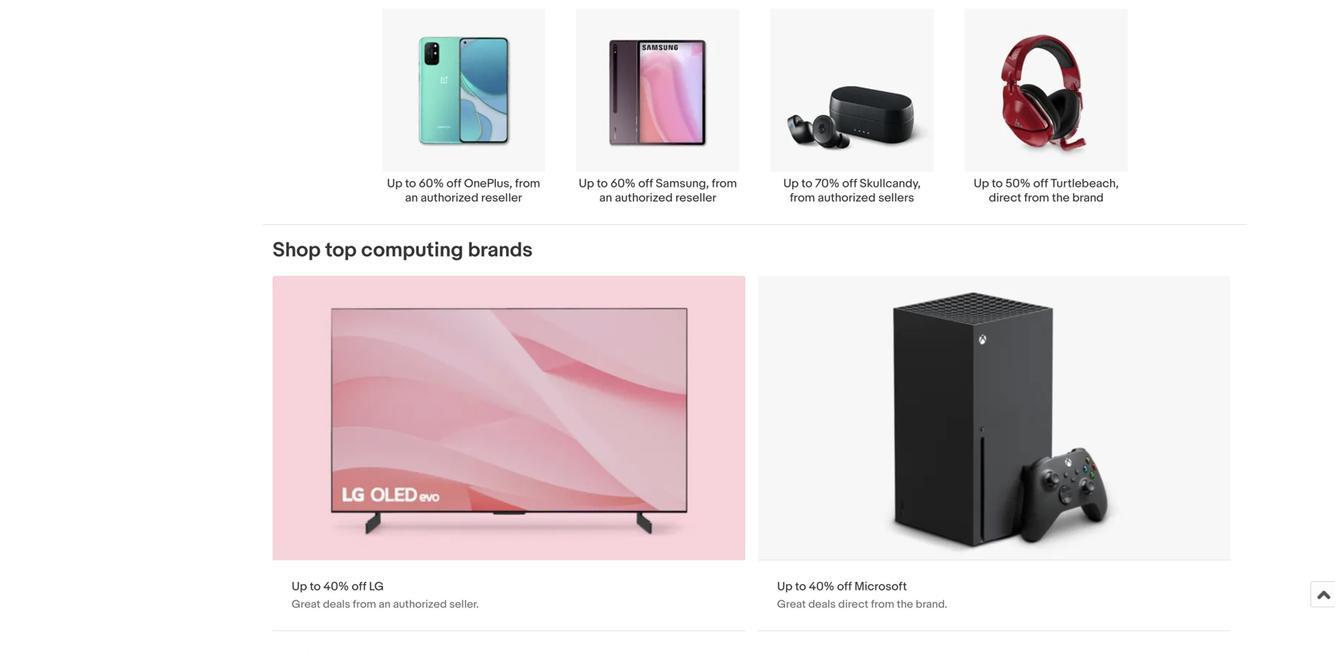 Task type: describe. For each thing, give the bounding box(es) containing it.
reseller for samsung,
[[676, 191, 717, 205]]

direct inside the up to 50% off turtlebeach, direct from the brand
[[989, 191, 1022, 205]]

samsung,
[[656, 177, 709, 191]]

list containing up to 60% off oneplus, from an authorized reseller
[[263, 0, 1247, 224]]

from inside up to 40% off microsoft great deals direct from the brand.
[[871, 598, 895, 611]]

up to 50% off turtlebeach, direct from the brand
[[974, 177, 1119, 205]]

up to 60% off samsung, from an authorized reseller
[[579, 177, 737, 205]]

up to 40% off lg great deals from an authorized seller.
[[292, 580, 479, 611]]

from inside up to 60% off oneplus, from an authorized reseller
[[515, 177, 540, 191]]

to for up to 50% off turtlebeach, direct from the brand
[[992, 177, 1003, 191]]

up to 60% off oneplus, from an authorized reseller link
[[367, 8, 561, 205]]

off for turtlebeach,
[[1034, 177, 1048, 191]]

to for up to 60% off samsung, from an authorized reseller
[[597, 177, 608, 191]]

great for up to 40% off lg
[[292, 598, 321, 611]]

off for lg
[[352, 580, 366, 594]]

authorized inside up to 60% off oneplus, from an authorized reseller
[[421, 191, 479, 205]]

the inside up to 40% off microsoft great deals direct from the brand.
[[897, 598, 914, 611]]

lg
[[369, 580, 384, 594]]

up to 70% off skullcandy, from authorized sellers link
[[755, 8, 949, 205]]

from inside the up to 60% off samsung, from an authorized reseller
[[712, 177, 737, 191]]

up to 40% off microsoft great deals direct from the brand.
[[777, 580, 948, 611]]

authorized inside up to 70% off skullcandy, from authorized sellers
[[818, 191, 876, 205]]

60% for oneplus,
[[419, 177, 444, 191]]

shop top computing brands
[[273, 238, 533, 263]]

deals for lg
[[323, 598, 350, 611]]

to for up to 60% off oneplus, from an authorized reseller
[[405, 177, 416, 191]]

from inside the up to 50% off turtlebeach, direct from the brand
[[1024, 191, 1050, 205]]

the inside the up to 50% off turtlebeach, direct from the brand
[[1052, 191, 1070, 205]]

60% for samsung,
[[611, 177, 636, 191]]

from inside up to 70% off skullcandy, from authorized sellers
[[790, 191, 815, 205]]

oneplus,
[[464, 177, 512, 191]]

brand
[[1073, 191, 1104, 205]]

an for up to 60% off oneplus, from an authorized reseller
[[405, 191, 418, 205]]

up for up to 70% off skullcandy, from authorized sellers
[[784, 177, 799, 191]]



Task type: vqa. For each thing, say whether or not it's contained in the screenshot.
Up To 40% Off Microsoft Great Deals Direct From The Brand.
yes



Task type: locate. For each thing, give the bounding box(es) containing it.
70%
[[815, 177, 840, 191]]

from
[[515, 177, 540, 191], [712, 177, 737, 191], [790, 191, 815, 205], [1024, 191, 1050, 205], [353, 598, 376, 611], [871, 598, 895, 611]]

off left oneplus,
[[447, 177, 461, 191]]

deals
[[323, 598, 350, 611], [809, 598, 836, 611]]

deals for microsoft
[[809, 598, 836, 611]]

an down lg
[[379, 598, 391, 611]]

2 horizontal spatial an
[[599, 191, 612, 205]]

the left brand.
[[897, 598, 914, 611]]

1 60% from the left
[[419, 177, 444, 191]]

50%
[[1006, 177, 1031, 191]]

0 horizontal spatial an
[[379, 598, 391, 611]]

off right 70%
[[843, 177, 857, 191]]

off for skullcandy,
[[843, 177, 857, 191]]

great
[[292, 598, 321, 611], [777, 598, 806, 611]]

up to 60% off oneplus, from an authorized reseller
[[387, 177, 540, 205]]

from left 70%
[[790, 191, 815, 205]]

1 40% from the left
[[323, 580, 349, 594]]

off right 50%
[[1034, 177, 1048, 191]]

list
[[263, 0, 1247, 224]]

to
[[405, 177, 416, 191], [597, 177, 608, 191], [802, 177, 813, 191], [992, 177, 1003, 191], [310, 580, 321, 594], [795, 580, 806, 594]]

up inside up to 40% off microsoft great deals direct from the brand.
[[777, 580, 793, 594]]

1 great from the left
[[292, 598, 321, 611]]

0 vertical spatial the
[[1052, 191, 1070, 205]]

reseller inside up to 60% off oneplus, from an authorized reseller
[[481, 191, 522, 205]]

off left lg
[[352, 580, 366, 594]]

top
[[325, 238, 357, 263]]

2 reseller from the left
[[676, 191, 717, 205]]

none text field containing up to 40% off lg
[[273, 276, 746, 630]]

off for microsoft
[[837, 580, 852, 594]]

1 reseller from the left
[[481, 191, 522, 205]]

up to 50% off turtlebeach, direct from the brand link
[[949, 8, 1144, 205]]

0 horizontal spatial 40%
[[323, 580, 349, 594]]

off
[[447, 177, 461, 191], [638, 177, 653, 191], [843, 177, 857, 191], [1034, 177, 1048, 191], [352, 580, 366, 594], [837, 580, 852, 594]]

40% inside up to 40% off lg great deals from an authorized seller.
[[323, 580, 349, 594]]

60% left oneplus,
[[419, 177, 444, 191]]

up inside the up to 60% off samsung, from an authorized reseller
[[579, 177, 594, 191]]

0 horizontal spatial the
[[897, 598, 914, 611]]

None text field
[[758, 276, 1231, 630]]

0 vertical spatial direct
[[989, 191, 1022, 205]]

shop
[[273, 238, 321, 263]]

sellers
[[879, 191, 915, 205]]

2 deals from the left
[[809, 598, 836, 611]]

seller.
[[449, 598, 479, 611]]

an inside up to 40% off lg great deals from an authorized seller.
[[379, 598, 391, 611]]

40% left lg
[[323, 580, 349, 594]]

1 horizontal spatial 40%
[[809, 580, 835, 594]]

to inside up to 60% off oneplus, from an authorized reseller
[[405, 177, 416, 191]]

off inside the up to 60% off samsung, from an authorized reseller
[[638, 177, 653, 191]]

to for up to 40% off lg great deals from an authorized seller.
[[310, 580, 321, 594]]

deals inside up to 40% off microsoft great deals direct from the brand.
[[809, 598, 836, 611]]

to inside the up to 50% off turtlebeach, direct from the brand
[[992, 177, 1003, 191]]

an left samsung,
[[599, 191, 612, 205]]

authorized inside up to 40% off lg great deals from an authorized seller.
[[393, 598, 447, 611]]

off for oneplus,
[[447, 177, 461, 191]]

60% left samsung,
[[611, 177, 636, 191]]

to for up to 40% off microsoft great deals direct from the brand.
[[795, 580, 806, 594]]

2 60% from the left
[[611, 177, 636, 191]]

0 horizontal spatial 60%
[[419, 177, 444, 191]]

the left brand
[[1052, 191, 1070, 205]]

deals inside up to 40% off lg great deals from an authorized seller.
[[323, 598, 350, 611]]

off for samsung,
[[638, 177, 653, 191]]

off left samsung,
[[638, 177, 653, 191]]

brand.
[[916, 598, 948, 611]]

from right samsung,
[[712, 177, 737, 191]]

1 horizontal spatial direct
[[989, 191, 1022, 205]]

from right oneplus,
[[515, 177, 540, 191]]

1 horizontal spatial deals
[[809, 598, 836, 611]]

0 horizontal spatial deals
[[323, 598, 350, 611]]

the
[[1052, 191, 1070, 205], [897, 598, 914, 611]]

off inside up to 70% off skullcandy, from authorized sellers
[[843, 177, 857, 191]]

reseller
[[481, 191, 522, 205], [676, 191, 717, 205]]

0 horizontal spatial reseller
[[481, 191, 522, 205]]

1 deals from the left
[[323, 598, 350, 611]]

an for up to 60% off samsung, from an authorized reseller
[[599, 191, 612, 205]]

1 vertical spatial the
[[897, 598, 914, 611]]

to inside up to 70% off skullcandy, from authorized sellers
[[802, 177, 813, 191]]

2 40% from the left
[[809, 580, 835, 594]]

0 horizontal spatial direct
[[838, 598, 869, 611]]

from down microsoft
[[871, 598, 895, 611]]

up inside the up to 50% off turtlebeach, direct from the brand
[[974, 177, 989, 191]]

up for up to 60% off samsung, from an authorized reseller
[[579, 177, 594, 191]]

to inside up to 40% off microsoft great deals direct from the brand.
[[795, 580, 806, 594]]

to inside up to 40% off lg great deals from an authorized seller.
[[310, 580, 321, 594]]

off inside up to 40% off microsoft great deals direct from the brand.
[[837, 580, 852, 594]]

from down lg
[[353, 598, 376, 611]]

40%
[[323, 580, 349, 594], [809, 580, 835, 594]]

authorized
[[421, 191, 479, 205], [615, 191, 673, 205], [818, 191, 876, 205], [393, 598, 447, 611]]

great inside up to 40% off microsoft great deals direct from the brand.
[[777, 598, 806, 611]]

reseller inside the up to 60% off samsung, from an authorized reseller
[[676, 191, 717, 205]]

2 great from the left
[[777, 598, 806, 611]]

up to 70% off skullcandy, from authorized sellers
[[784, 177, 921, 205]]

up for up to 50% off turtlebeach, direct from the brand
[[974, 177, 989, 191]]

turtlebeach,
[[1051, 177, 1119, 191]]

0 horizontal spatial great
[[292, 598, 321, 611]]

direct
[[989, 191, 1022, 205], [838, 598, 869, 611]]

off inside up to 40% off lg great deals from an authorized seller.
[[352, 580, 366, 594]]

skullcandy,
[[860, 177, 921, 191]]

up inside up to 70% off skullcandy, from authorized sellers
[[784, 177, 799, 191]]

up inside up to 60% off oneplus, from an authorized reseller
[[387, 177, 403, 191]]

an inside up to 60% off oneplus, from an authorized reseller
[[405, 191, 418, 205]]

1 horizontal spatial great
[[777, 598, 806, 611]]

reseller for oneplus,
[[481, 191, 522, 205]]

1 horizontal spatial reseller
[[676, 191, 717, 205]]

up for up to 60% off oneplus, from an authorized reseller
[[387, 177, 403, 191]]

1 horizontal spatial the
[[1052, 191, 1070, 205]]

to inside the up to 60% off samsung, from an authorized reseller
[[597, 177, 608, 191]]

an up 'computing'
[[405, 191, 418, 205]]

microsoft
[[855, 580, 907, 594]]

computing
[[361, 238, 463, 263]]

40% for lg
[[323, 580, 349, 594]]

great inside up to 40% off lg great deals from an authorized seller.
[[292, 598, 321, 611]]

up
[[387, 177, 403, 191], [579, 177, 594, 191], [784, 177, 799, 191], [974, 177, 989, 191], [292, 580, 307, 594], [777, 580, 793, 594]]

40% inside up to 40% off microsoft great deals direct from the brand.
[[809, 580, 835, 594]]

great for up to 40% off microsoft
[[777, 598, 806, 611]]

1 horizontal spatial an
[[405, 191, 418, 205]]

1 horizontal spatial 60%
[[611, 177, 636, 191]]

an inside the up to 60% off samsung, from an authorized reseller
[[599, 191, 612, 205]]

brands
[[468, 238, 533, 263]]

1 vertical spatial direct
[[838, 598, 869, 611]]

authorized inside the up to 60% off samsung, from an authorized reseller
[[615, 191, 673, 205]]

40% for microsoft
[[809, 580, 835, 594]]

an
[[405, 191, 418, 205], [599, 191, 612, 205], [379, 598, 391, 611]]

60%
[[419, 177, 444, 191], [611, 177, 636, 191]]

to for up to 70% off skullcandy, from authorized sellers
[[802, 177, 813, 191]]

off left microsoft
[[837, 580, 852, 594]]

off inside the up to 50% off turtlebeach, direct from the brand
[[1034, 177, 1048, 191]]

from inside up to 40% off lg great deals from an authorized seller.
[[353, 598, 376, 611]]

None text field
[[273, 276, 746, 630]]

up to 60% off samsung, from an authorized reseller link
[[561, 8, 755, 205]]

off inside up to 60% off oneplus, from an authorized reseller
[[447, 177, 461, 191]]

60% inside up to 60% off oneplus, from an authorized reseller
[[419, 177, 444, 191]]

60% inside the up to 60% off samsung, from an authorized reseller
[[611, 177, 636, 191]]

from left turtlebeach,
[[1024, 191, 1050, 205]]

none text field containing up to 40% off microsoft
[[758, 276, 1231, 630]]

direct inside up to 40% off microsoft great deals direct from the brand.
[[838, 598, 869, 611]]

up inside up to 40% off lg great deals from an authorized seller.
[[292, 580, 307, 594]]

40% left microsoft
[[809, 580, 835, 594]]



